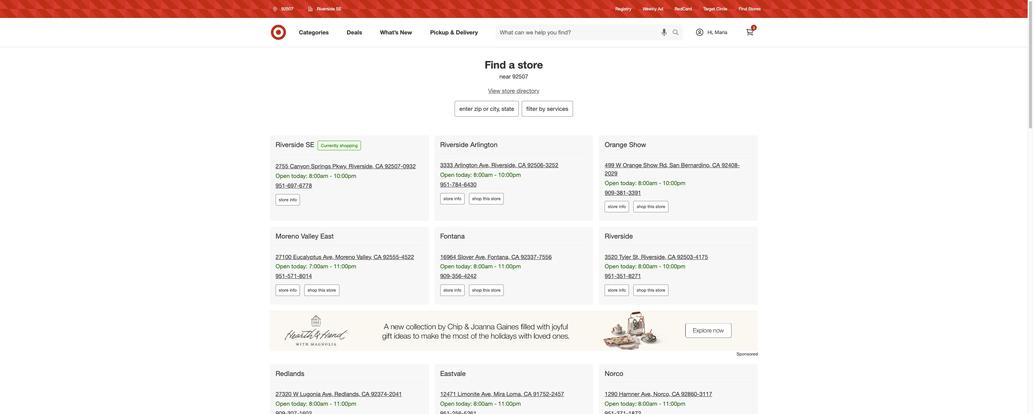 Task type: vqa. For each thing, say whether or not it's contained in the screenshot.
family
no



Task type: describe. For each thing, give the bounding box(es) containing it.
shop this store for valley
[[308, 288, 336, 293]]

circle
[[717, 6, 728, 12]]

shop this store button for arlington
[[469, 193, 504, 204]]

499
[[605, 162, 615, 169]]

1290 hamner ave, norco, ca 92860-3117 open today: 8:00am - 11:00pm
[[605, 391, 713, 408]]

381-
[[617, 189, 629, 196]]

limonite
[[458, 391, 480, 398]]

store info link for valley
[[276, 285, 300, 296]]

store down 784-
[[444, 196, 453, 201]]

delivery
[[456, 29, 478, 36]]

3117
[[700, 391, 713, 398]]

weekly ad
[[643, 6, 664, 12]]

shop down 8271
[[637, 288, 647, 293]]

target circle
[[704, 6, 728, 12]]

riverside up 2755
[[276, 140, 304, 149]]

shop this store button down 4242
[[469, 285, 504, 296]]

ca inside the 2755 canyon springs pkwy, riverside, ca 92507-0932 open today: 8:00am - 10:00pm 951-697-6778
[[376, 163, 383, 170]]

east
[[321, 232, 334, 240]]

currently shopping
[[321, 143, 358, 148]]

store info link down 351-
[[605, 285, 630, 296]]

filter
[[527, 105, 538, 112]]

10:00pm inside the 2755 canyon springs pkwy, riverside, ca 92507-0932 open today: 8:00am - 10:00pm 951-697-6778
[[334, 172, 357, 179]]

moreno valley east
[[276, 232, 334, 240]]

3520 tyler st, riverside, ca 92503-4175 open today: 8:00am - 10:00pm 951-351-8271
[[605, 253, 709, 280]]

10:00pm inside 3520 tyler st, riverside, ca 92503-4175 open today: 8:00am - 10:00pm 951-351-8271
[[663, 263, 686, 270]]

valley
[[301, 232, 319, 240]]

ca inside 16964 slover ave, fontana, ca 92337-7556 open today: 8:00am - 11:00pm 909-356-4242
[[512, 253, 520, 261]]

store down 356-
[[444, 288, 453, 293]]

w for 27320
[[293, 391, 299, 398]]

store inside 'link'
[[502, 87, 515, 94]]

springs
[[311, 163, 331, 170]]

lugonia
[[300, 391, 321, 398]]

store info link down 356-
[[440, 285, 465, 296]]

499 w orange show rd, san bernardino, ca 92408- 2029 link
[[605, 162, 740, 177]]

zip
[[475, 105, 482, 112]]

92374-
[[371, 391, 389, 398]]

8:00am inside 3520 tyler st, riverside, ca 92503-4175 open today: 8:00am - 10:00pm 951-351-8271
[[639, 263, 658, 270]]

open inside 499 w orange show rd, san bernardino, ca 92408- 2029 open today: 8:00am - 10:00pm 909-381-3391
[[605, 179, 619, 187]]

riverside inside riverside arlington link
[[440, 140, 469, 149]]

enter zip or city, state
[[460, 105, 515, 112]]

riverside, for riverside arlington
[[492, 162, 517, 169]]

redcard link
[[675, 6, 692, 12]]

ca inside 1290 hamner ave, norco, ca 92860-3117 open today: 8:00am - 11:00pm
[[672, 391, 680, 398]]

store inside find a store near 92507
[[518, 58, 543, 71]]

27100 eucalyptus ave, moreno valley, ca 92555-4522 link
[[276, 253, 414, 261]]

show inside 499 w orange show rd, san bernardino, ca 92408- 2029 open today: 8:00am - 10:00pm 909-381-3391
[[644, 162, 658, 169]]

pickup & delivery
[[430, 29, 478, 36]]

weekly
[[643, 6, 657, 12]]

bernardino,
[[682, 162, 711, 169]]

find a store near 92507
[[485, 58, 543, 80]]

store down 499 w orange show rd, san bernardino, ca 92408- 2029 open today: 8:00am - 10:00pm 909-381-3391
[[656, 204, 666, 209]]

3520 tyler st, riverside, ca 92503-4175 link
[[605, 253, 709, 261]]

find stores link
[[739, 6, 761, 12]]

store info link for se
[[276, 194, 300, 206]]

tyler
[[620, 253, 632, 261]]

this down 16964 slover ave, fontana, ca 92337-7556 open today: 8:00am - 11:00pm 909-356-4242
[[483, 288, 490, 293]]

view
[[489, 87, 501, 94]]

open inside 27320 w lugonia ave, redlands, ca 92374-2041 open today: 8:00am - 11:00pm
[[276, 400, 290, 408]]

maria
[[715, 29, 728, 35]]

store down 16964 slover ave, fontana, ca 92337-7556 open today: 8:00am - 11:00pm 909-356-4242
[[491, 288, 501, 293]]

shop this store for show
[[637, 204, 666, 209]]

92507 inside dropdown button
[[282, 6, 293, 11]]

directory
[[517, 87, 540, 94]]

arlington for 3333
[[455, 162, 478, 169]]

8014
[[299, 273, 312, 280]]

951-571-8014 link
[[276, 273, 312, 280]]

store info for show
[[608, 204, 626, 209]]

eastvale
[[440, 370, 466, 378]]

info for arlington
[[455, 196, 462, 201]]

shop this store button down 8271
[[634, 285, 669, 296]]

hi,
[[708, 29, 714, 35]]

1 vertical spatial riverside se
[[276, 140, 315, 149]]

today: inside 3333 arlington ave, riverside, ca 92506-3252 open today: 8:00am - 10:00pm 951-784-6430
[[456, 171, 472, 178]]

- inside the 2755 canyon springs pkwy, riverside, ca 92507-0932 open today: 8:00am - 10:00pm 951-697-6778
[[330, 172, 332, 179]]

city,
[[490, 105, 500, 112]]

advertisement region
[[270, 311, 758, 351]]

what's
[[380, 29, 399, 36]]

&
[[451, 29, 455, 36]]

27320 w lugonia ave, redlands, ca 92374-2041 link
[[276, 391, 402, 398]]

pkwy,
[[333, 163, 347, 170]]

riverside, for riverside
[[641, 253, 667, 261]]

sponsored
[[737, 352, 758, 357]]

what's new link
[[374, 24, 421, 40]]

951-697-6778 link
[[276, 182, 312, 189]]

registry
[[616, 6, 632, 12]]

571-
[[288, 273, 299, 280]]

norco,
[[654, 391, 671, 398]]

find for stores
[[739, 6, 748, 12]]

today: inside 16964 slover ave, fontana, ca 92337-7556 open today: 8:00am - 11:00pm 909-356-4242
[[456, 263, 472, 270]]

deals
[[347, 29, 362, 36]]

3252
[[546, 162, 559, 169]]

3
[[753, 25, 755, 30]]

8:00am inside 12471 limonite ave, mira loma, ca 91752-2457 open today: 8:00am - 11:00pm
[[474, 400, 493, 408]]

filter by services
[[527, 105, 569, 112]]

909- inside 499 w orange show rd, san bernardino, ca 92408- 2029 open today: 8:00am - 10:00pm 909-381-3391
[[605, 189, 617, 196]]

store down 3333 arlington ave, riverside, ca 92506-3252 open today: 8:00am - 10:00pm 951-784-6430
[[491, 196, 501, 201]]

filter by services button
[[522, 101, 573, 117]]

6430
[[464, 181, 477, 188]]

this for arlington
[[483, 196, 490, 201]]

eucalyptus
[[293, 253, 322, 261]]

8271
[[629, 273, 642, 280]]

redlands
[[276, 370, 305, 378]]

shopping
[[340, 143, 358, 148]]

784-
[[452, 181, 464, 188]]

92506-
[[528, 162, 546, 169]]

ca inside 3520 tyler st, riverside, ca 92503-4175 open today: 8:00am - 10:00pm 951-351-8271
[[668, 253, 676, 261]]

951- inside 3520 tyler st, riverside, ca 92503-4175 open today: 8:00am - 10:00pm 951-351-8271
[[605, 273, 617, 280]]

3520
[[605, 253, 618, 261]]

info for valley
[[290, 288, 297, 293]]

deals link
[[341, 24, 371, 40]]

ave, for 3333
[[479, 162, 490, 169]]

351-
[[617, 273, 629, 280]]

- inside 3333 arlington ave, riverside, ca 92506-3252 open today: 8:00am - 10:00pm 951-784-6430
[[495, 171, 497, 178]]

909- inside 16964 slover ave, fontana, ca 92337-7556 open today: 8:00am - 11:00pm 909-356-4242
[[440, 273, 452, 280]]

92555-
[[383, 253, 402, 261]]

target circle link
[[704, 6, 728, 12]]

store down 571-
[[279, 288, 289, 293]]

find for a
[[485, 58, 506, 71]]

w for 499
[[616, 162, 622, 169]]

this for valley
[[319, 288, 325, 293]]

se inside dropdown button
[[336, 6, 342, 11]]

- inside 27100 eucalyptus ave, moreno valley, ca 92555-4522 open today: 7:00am - 11:00pm 951-571-8014
[[330, 263, 332, 270]]

11:00pm for 12471 limonite ave, mira loma, ca 91752-2457 open today: 8:00am - 11:00pm
[[499, 400, 521, 408]]

store down 381-
[[608, 204, 618, 209]]

find stores
[[739, 6, 761, 12]]

16964 slover ave, fontana, ca 92337-7556 open today: 8:00am - 11:00pm 909-356-4242
[[440, 253, 552, 280]]

moreno inside 27100 eucalyptus ave, moreno valley, ca 92555-4522 open today: 7:00am - 11:00pm 951-571-8014
[[336, 253, 355, 261]]

store down 7:00am
[[327, 288, 336, 293]]

16964
[[440, 253, 456, 261]]

riverside se inside riverside se dropdown button
[[317, 6, 342, 11]]

info for se
[[290, 197, 297, 202]]

ave, for 16964
[[476, 253, 486, 261]]

11:00pm inside 16964 slover ave, fontana, ca 92337-7556 open today: 8:00am - 11:00pm 909-356-4242
[[499, 263, 521, 270]]

enter
[[460, 105, 473, 112]]

riverside se button
[[304, 3, 346, 15]]

eastvale link
[[440, 370, 468, 378]]

today: inside 499 w orange show rd, san bernardino, ca 92408- 2029 open today: 8:00am - 10:00pm 909-381-3391
[[621, 179, 637, 187]]

3 link
[[743, 24, 758, 40]]

view store directory link
[[263, 87, 766, 95]]

search
[[670, 29, 687, 36]]



Task type: locate. For each thing, give the bounding box(es) containing it.
2755 canyon springs pkwy, riverside, ca 92507-0932 open today: 8:00am - 10:00pm 951-697-6778
[[276, 163, 416, 189]]

11:00pm down 27100 eucalyptus ave, moreno valley, ca 92555-4522 'link'
[[334, 263, 357, 270]]

riverside arlington link
[[440, 140, 499, 149]]

951- inside 3333 arlington ave, riverside, ca 92506-3252 open today: 8:00am - 10:00pm 951-784-6430
[[440, 181, 452, 188]]

shop this store button down '8014'
[[305, 285, 340, 296]]

92860-
[[682, 391, 700, 398]]

riverside, inside 3520 tyler st, riverside, ca 92503-4175 open today: 8:00am - 10:00pm 951-351-8271
[[641, 253, 667, 261]]

redlands,
[[335, 391, 360, 398]]

11:00pm for 27320 w lugonia ave, redlands, ca 92374-2041 open today: 8:00am - 11:00pm
[[334, 400, 357, 408]]

arlington inside 3333 arlington ave, riverside, ca 92506-3252 open today: 8:00am - 10:00pm 951-784-6430
[[455, 162, 478, 169]]

today: inside the 2755 canyon springs pkwy, riverside, ca 92507-0932 open today: 8:00am - 10:00pm 951-697-6778
[[292, 172, 308, 179]]

riverside up categories link
[[317, 6, 335, 11]]

riverside, inside the 2755 canyon springs pkwy, riverside, ca 92507-0932 open today: 8:00am - 10:00pm 951-697-6778
[[349, 163, 374, 170]]

today: down limonite
[[456, 400, 472, 408]]

open down 12471
[[440, 400, 455, 408]]

enter zip or city, state button
[[455, 101, 519, 117]]

8:00am down 16964 slover ave, fontana, ca 92337-7556 link
[[474, 263, 493, 270]]

store info for arlington
[[444, 196, 462, 201]]

norco link
[[605, 370, 625, 378]]

store info link down 381-
[[605, 201, 630, 213]]

2755 canyon springs pkwy, riverside, ca 92507-0932 link
[[276, 163, 416, 170]]

currently
[[321, 143, 339, 148]]

8:00am inside 3333 arlington ave, riverside, ca 92506-3252 open today: 8:00am - 10:00pm 951-784-6430
[[474, 171, 493, 178]]

1 vertical spatial find
[[485, 58, 506, 71]]

arlington up 3333 arlington ave, riverside, ca 92506-3252 link
[[471, 140, 498, 149]]

riverside, right st,
[[641, 253, 667, 261]]

ave, inside 3333 arlington ave, riverside, ca 92506-3252 open today: 8:00am - 10:00pm 951-784-6430
[[479, 162, 490, 169]]

shop this store down 4242
[[472, 288, 501, 293]]

st,
[[633, 253, 640, 261]]

0 horizontal spatial moreno
[[276, 232, 299, 240]]

store right view at top
[[502, 87, 515, 94]]

- down rd, on the top right of page
[[659, 179, 662, 187]]

open down 1290
[[605, 400, 619, 408]]

0 horizontal spatial find
[[485, 58, 506, 71]]

1290
[[605, 391, 618, 398]]

0 vertical spatial 909-
[[605, 189, 617, 196]]

target
[[704, 6, 716, 12]]

shop this store down '8014'
[[308, 288, 336, 293]]

2 horizontal spatial riverside,
[[641, 253, 667, 261]]

ca left 92337-
[[512, 253, 520, 261]]

store info down 697-
[[279, 197, 297, 202]]

697-
[[288, 182, 299, 189]]

8:00am inside 27320 w lugonia ave, redlands, ca 92374-2041 open today: 8:00am - 11:00pm
[[309, 400, 328, 408]]

10:00pm inside 3333 arlington ave, riverside, ca 92506-3252 open today: 8:00am - 10:00pm 951-784-6430
[[499, 171, 521, 178]]

what's new
[[380, 29, 412, 36]]

4522
[[402, 253, 414, 261]]

ca inside 3333 arlington ave, riverside, ca 92506-3252 open today: 8:00am - 10:00pm 951-784-6430
[[518, 162, 526, 169]]

0 vertical spatial show
[[630, 140, 647, 149]]

this down 3333 arlington ave, riverside, ca 92506-3252 open today: 8:00am - 10:00pm 951-784-6430
[[483, 196, 490, 201]]

8:00am down limonite
[[474, 400, 493, 408]]

today: down slover at the left of the page
[[456, 263, 472, 270]]

orange
[[605, 140, 628, 149], [623, 162, 642, 169]]

0 horizontal spatial 909-
[[440, 273, 452, 280]]

info
[[455, 196, 462, 201], [290, 197, 297, 202], [619, 204, 626, 209], [290, 288, 297, 293], [455, 288, 462, 293], [619, 288, 626, 293]]

951- inside 27100 eucalyptus ave, moreno valley, ca 92555-4522 open today: 7:00am - 11:00pm 951-571-8014
[[276, 273, 288, 280]]

ca inside 499 w orange show rd, san bernardino, ca 92408- 2029 open today: 8:00am - 10:00pm 909-381-3391
[[713, 162, 721, 169]]

91752-
[[534, 391, 552, 398]]

riverside link
[[605, 232, 635, 241]]

- down mira at the left
[[495, 400, 497, 408]]

12471
[[440, 391, 456, 398]]

- down 1290 hamner ave, norco, ca 92860-3117 link
[[659, 400, 662, 408]]

ave, inside 27100 eucalyptus ave, moreno valley, ca 92555-4522 open today: 7:00am - 11:00pm 951-571-8014
[[323, 253, 334, 261]]

store down 3520 tyler st, riverside, ca 92503-4175 open today: 8:00am - 10:00pm 951-351-8271
[[656, 288, 666, 293]]

27320
[[276, 391, 292, 398]]

shop this store down 8271
[[637, 288, 666, 293]]

12471 limonite ave, mira loma, ca 91752-2457 link
[[440, 391, 565, 398]]

0 vertical spatial moreno
[[276, 232, 299, 240]]

riverside inside riverside "link"
[[605, 232, 633, 240]]

riverside,
[[492, 162, 517, 169], [349, 163, 374, 170], [641, 253, 667, 261]]

ave, for 1290
[[642, 391, 652, 398]]

92507 button
[[269, 3, 301, 15]]

show
[[630, 140, 647, 149], [644, 162, 658, 169]]

se left currently
[[306, 140, 315, 149]]

1 horizontal spatial w
[[616, 162, 622, 169]]

0 vertical spatial 92507
[[282, 6, 293, 11]]

- inside 16964 slover ave, fontana, ca 92337-7556 open today: 8:00am - 11:00pm 909-356-4242
[[495, 263, 497, 270]]

registry link
[[616, 6, 632, 12]]

store right a
[[518, 58, 543, 71]]

today: up 951-784-6430 link on the top of page
[[456, 171, 472, 178]]

se up deals link in the top of the page
[[336, 6, 342, 11]]

today: up 951-571-8014 link
[[292, 263, 308, 270]]

today: inside 1290 hamner ave, norco, ca 92860-3117 open today: 8:00am - 11:00pm
[[621, 400, 637, 408]]

0 horizontal spatial riverside se
[[276, 140, 315, 149]]

What can we help you find? suggestions appear below search field
[[496, 24, 675, 40]]

this down 7:00am
[[319, 288, 325, 293]]

7:00am
[[309, 263, 328, 270]]

1 horizontal spatial riverside,
[[492, 162, 517, 169]]

10:00pm down 92503-
[[663, 263, 686, 270]]

shop this store for arlington
[[472, 196, 501, 201]]

10:00pm inside 499 w orange show rd, san bernardino, ca 92408- 2029 open today: 8:00am - 10:00pm 909-381-3391
[[663, 179, 686, 187]]

0 vertical spatial w
[[616, 162, 622, 169]]

1 vertical spatial se
[[306, 140, 315, 149]]

w inside 499 w orange show rd, san bernardino, ca 92408- 2029 open today: 8:00am - 10:00pm 909-381-3391
[[616, 162, 622, 169]]

ave, for 12471
[[482, 391, 492, 398]]

ave, inside 1290 hamner ave, norco, ca 92860-3117 open today: 8:00am - 11:00pm
[[642, 391, 652, 398]]

today: inside 12471 limonite ave, mira loma, ca 91752-2457 open today: 8:00am - 11:00pm
[[456, 400, 472, 408]]

ca right valley,
[[374, 253, 382, 261]]

- inside 499 w orange show rd, san bernardino, ca 92408- 2029 open today: 8:00am - 10:00pm 909-381-3391
[[659, 179, 662, 187]]

open inside 16964 slover ave, fontana, ca 92337-7556 open today: 8:00am - 11:00pm 909-356-4242
[[440, 263, 455, 270]]

3333 arlington ave, riverside, ca 92506-3252 open today: 8:00am - 10:00pm 951-784-6430
[[440, 162, 559, 188]]

951- inside the 2755 canyon springs pkwy, riverside, ca 92507-0932 open today: 8:00am - 10:00pm 951-697-6778
[[276, 182, 288, 189]]

open down 2029
[[605, 179, 619, 187]]

info down 351-
[[619, 288, 626, 293]]

shop this store button for valley
[[305, 285, 340, 296]]

ave, left norco,
[[642, 391, 652, 398]]

fontana,
[[488, 253, 510, 261]]

ave,
[[479, 162, 490, 169], [323, 253, 334, 261], [476, 253, 486, 261], [322, 391, 333, 398], [482, 391, 492, 398], [642, 391, 652, 398]]

riverside inside riverside se dropdown button
[[317, 6, 335, 11]]

8:00am inside 1290 hamner ave, norco, ca 92860-3117 open today: 8:00am - 11:00pm
[[639, 400, 658, 408]]

store info down 571-
[[279, 288, 297, 293]]

open inside 3520 tyler st, riverside, ca 92503-4175 open today: 8:00am - 10:00pm 951-351-8271
[[605, 263, 619, 270]]

0 horizontal spatial 92507
[[282, 6, 293, 11]]

canyon
[[290, 163, 310, 170]]

store down 697-
[[279, 197, 289, 202]]

ca right loma,
[[524, 391, 532, 398]]

2029
[[605, 170, 618, 177]]

services
[[547, 105, 569, 112]]

- down 3333 arlington ave, riverside, ca 92506-3252 link
[[495, 171, 497, 178]]

1 horizontal spatial riverside se
[[317, 6, 342, 11]]

7556
[[539, 253, 552, 261]]

909-
[[605, 189, 617, 196], [440, 273, 452, 280]]

se
[[336, 6, 342, 11], [306, 140, 315, 149]]

92408-
[[722, 162, 740, 169]]

ave, inside 27320 w lugonia ave, redlands, ca 92374-2041 open today: 8:00am - 11:00pm
[[322, 391, 333, 398]]

ca left 92374-
[[362, 391, 370, 398]]

pickup
[[430, 29, 449, 36]]

0 vertical spatial se
[[336, 6, 342, 11]]

find left stores
[[739, 6, 748, 12]]

this down 3520 tyler st, riverside, ca 92503-4175 open today: 8:00am - 10:00pm 951-351-8271
[[648, 288, 655, 293]]

951- down 3333
[[440, 181, 452, 188]]

shop for show
[[637, 204, 647, 209]]

riverside se
[[317, 6, 342, 11], [276, 140, 315, 149]]

ca inside 12471 limonite ave, mira loma, ca 91752-2457 open today: 8:00am - 11:00pm
[[524, 391, 532, 398]]

1 vertical spatial show
[[644, 162, 658, 169]]

shop this store down 6430
[[472, 196, 501, 201]]

1 horizontal spatial 909-
[[605, 189, 617, 196]]

shop down 4242
[[472, 288, 482, 293]]

11:00pm inside 12471 limonite ave, mira loma, ca 91752-2457 open today: 8:00am - 11:00pm
[[499, 400, 521, 408]]

ca inside 27100 eucalyptus ave, moreno valley, ca 92555-4522 open today: 7:00am - 11:00pm 951-571-8014
[[374, 253, 382, 261]]

8:00am inside the 2755 canyon springs pkwy, riverside, ca 92507-0932 open today: 8:00am - 10:00pm 951-697-6778
[[309, 172, 328, 179]]

8:00am up 3391
[[639, 179, 658, 187]]

92503-
[[678, 253, 696, 261]]

fontana link
[[440, 232, 466, 241]]

0 horizontal spatial riverside,
[[349, 163, 374, 170]]

today: down the hamner
[[621, 400, 637, 408]]

info for show
[[619, 204, 626, 209]]

4242
[[464, 273, 477, 280]]

1 horizontal spatial find
[[739, 6, 748, 12]]

909- down 16964
[[440, 273, 452, 280]]

riverside se up categories link
[[317, 6, 342, 11]]

1 horizontal spatial moreno
[[336, 253, 355, 261]]

open down 27100
[[276, 263, 290, 270]]

riverside, inside 3333 arlington ave, riverside, ca 92506-3252 open today: 8:00am - 10:00pm 951-784-6430
[[492, 162, 517, 169]]

- inside 27320 w lugonia ave, redlands, ca 92374-2041 open today: 8:00am - 11:00pm
[[330, 400, 332, 408]]

info down 571-
[[290, 288, 297, 293]]

- down 16964 slover ave, fontana, ca 92337-7556 link
[[495, 263, 497, 270]]

store info link for show
[[605, 201, 630, 213]]

1 horizontal spatial 92507
[[513, 73, 529, 80]]

909-356-4242 link
[[440, 273, 477, 280]]

info down 697-
[[290, 197, 297, 202]]

951- down the 3520
[[605, 273, 617, 280]]

12471 limonite ave, mira loma, ca 91752-2457 open today: 8:00am - 11:00pm
[[440, 391, 565, 408]]

open down the 3520
[[605, 263, 619, 270]]

info down 784-
[[455, 196, 462, 201]]

shop down '8014'
[[308, 288, 317, 293]]

arlington
[[471, 140, 498, 149], [455, 162, 478, 169]]

shop down 6430
[[472, 196, 482, 201]]

shop this store button down 3391
[[634, 201, 669, 213]]

store info for se
[[279, 197, 297, 202]]

11:00pm down fontana,
[[499, 263, 521, 270]]

ave, right lugonia
[[322, 391, 333, 398]]

moreno up 27100
[[276, 232, 299, 240]]

store down 351-
[[608, 288, 618, 293]]

info down 381-
[[619, 204, 626, 209]]

951-784-6430 link
[[440, 181, 477, 188]]

1 vertical spatial moreno
[[336, 253, 355, 261]]

search button
[[670, 24, 687, 42]]

- inside 3520 tyler st, riverside, ca 92503-4175 open today: 8:00am - 10:00pm 951-351-8271
[[659, 263, 662, 270]]

11:00pm down norco,
[[663, 400, 686, 408]]

- down the 3520 tyler st, riverside, ca 92503-4175 link
[[659, 263, 662, 270]]

shop this store button
[[469, 193, 504, 204], [634, 201, 669, 213], [305, 285, 340, 296], [469, 285, 504, 296], [634, 285, 669, 296]]

ca left 92507-
[[376, 163, 383, 170]]

w inside 27320 w lugonia ave, redlands, ca 92374-2041 open today: 8:00am - 11:00pm
[[293, 391, 299, 398]]

store info for valley
[[279, 288, 297, 293]]

8:00am up 6430
[[474, 171, 493, 178]]

0932
[[403, 163, 416, 170]]

moreno inside moreno valley east link
[[276, 232, 299, 240]]

arlington right 3333
[[455, 162, 478, 169]]

info down 356-
[[455, 288, 462, 293]]

store info down 356-
[[444, 288, 462, 293]]

1 vertical spatial 92507
[[513, 73, 529, 80]]

ave, for 27100
[[323, 253, 334, 261]]

11:00pm
[[334, 263, 357, 270], [499, 263, 521, 270], [334, 400, 357, 408], [499, 400, 521, 408], [663, 400, 686, 408]]

open inside 27100 eucalyptus ave, moreno valley, ca 92555-4522 open today: 7:00am - 11:00pm 951-571-8014
[[276, 263, 290, 270]]

this down 499 w orange show rd, san bernardino, ca 92408- 2029 open today: 8:00am - 10:00pm 909-381-3391
[[648, 204, 655, 209]]

shop this store button for show
[[634, 201, 669, 213]]

92507 inside find a store near 92507
[[513, 73, 529, 80]]

today: inside 27320 w lugonia ave, redlands, ca 92374-2041 open today: 8:00am - 11:00pm
[[292, 400, 308, 408]]

open inside 3333 arlington ave, riverside, ca 92506-3252 open today: 8:00am - 10:00pm 951-784-6430
[[440, 171, 455, 178]]

- inside 12471 limonite ave, mira loma, ca 91752-2457 open today: 8:00am - 11:00pm
[[495, 400, 497, 408]]

2041
[[389, 391, 402, 398]]

0 horizontal spatial se
[[306, 140, 315, 149]]

today: inside 3520 tyler st, riverside, ca 92503-4175 open today: 8:00am - 10:00pm 951-351-8271
[[621, 263, 637, 270]]

find
[[739, 6, 748, 12], [485, 58, 506, 71]]

moreno valley east link
[[276, 232, 335, 241]]

riverside se up canyon
[[276, 140, 315, 149]]

open inside 12471 limonite ave, mira loma, ca 91752-2457 open today: 8:00am - 11:00pm
[[440, 400, 455, 408]]

92507-
[[385, 163, 403, 170]]

- inside 1290 hamner ave, norco, ca 92860-3117 open today: 8:00am - 11:00pm
[[659, 400, 662, 408]]

8:00am down 1290 hamner ave, norco, ca 92860-3117 link
[[639, 400, 658, 408]]

ave, right slover at the left of the page
[[476, 253, 486, 261]]

mira
[[494, 391, 505, 398]]

arlington for riverside
[[471, 140, 498, 149]]

today: down canyon
[[292, 172, 308, 179]]

today: inside 27100 eucalyptus ave, moreno valley, ca 92555-4522 open today: 7:00am - 11:00pm 951-571-8014
[[292, 263, 308, 270]]

11:00pm inside 27100 eucalyptus ave, moreno valley, ca 92555-4522 open today: 7:00am - 11:00pm 951-571-8014
[[334, 263, 357, 270]]

stores
[[749, 6, 761, 12]]

ca left 92506-
[[518, 162, 526, 169]]

11:00pm for 27100 eucalyptus ave, moreno valley, ca 92555-4522 open today: 7:00am - 11:00pm 951-571-8014
[[334, 263, 357, 270]]

open
[[440, 171, 455, 178], [276, 172, 290, 179], [605, 179, 619, 187], [276, 263, 290, 270], [440, 263, 455, 270], [605, 263, 619, 270], [276, 400, 290, 408], [440, 400, 455, 408], [605, 400, 619, 408]]

0 vertical spatial find
[[739, 6, 748, 12]]

- down springs
[[330, 172, 332, 179]]

1 vertical spatial w
[[293, 391, 299, 398]]

909- down 2029
[[605, 189, 617, 196]]

1 vertical spatial 909-
[[440, 273, 452, 280]]

shop for valley
[[308, 288, 317, 293]]

riverside
[[317, 6, 335, 11], [276, 140, 304, 149], [440, 140, 469, 149], [605, 232, 633, 240]]

w right 27320
[[293, 391, 299, 398]]

8:00am inside 499 w orange show rd, san bernardino, ca 92408- 2029 open today: 8:00am - 10:00pm 909-381-3391
[[639, 179, 658, 187]]

categories
[[299, 29, 329, 36]]

8:00am
[[474, 171, 493, 178], [309, 172, 328, 179], [639, 179, 658, 187], [474, 263, 493, 270], [639, 263, 658, 270], [309, 400, 328, 408], [474, 400, 493, 408], [639, 400, 658, 408]]

find inside find a store near 92507
[[485, 58, 506, 71]]

store info link for arlington
[[440, 193, 465, 204]]

open inside 1290 hamner ave, norco, ca 92860-3117 open today: 8:00am - 11:00pm
[[605, 400, 619, 408]]

-
[[495, 171, 497, 178], [330, 172, 332, 179], [659, 179, 662, 187], [330, 263, 332, 270], [495, 263, 497, 270], [659, 263, 662, 270], [330, 400, 332, 408], [495, 400, 497, 408], [659, 400, 662, 408]]

store info down 351-
[[608, 288, 626, 293]]

1 vertical spatial arlington
[[455, 162, 478, 169]]

8:00am down the 3520 tyler st, riverside, ca 92503-4175 link
[[639, 263, 658, 270]]

norco
[[605, 370, 624, 378]]

this for show
[[648, 204, 655, 209]]

ave, inside 12471 limonite ave, mira loma, ca 91752-2457 open today: 8:00am - 11:00pm
[[482, 391, 492, 398]]

open inside the 2755 canyon springs pkwy, riverside, ca 92507-0932 open today: 8:00am - 10:00pm 951-697-6778
[[276, 172, 290, 179]]

ad
[[658, 6, 664, 12]]

view store directory
[[489, 87, 540, 94]]

8:00am inside 16964 slover ave, fontana, ca 92337-7556 open today: 8:00am - 11:00pm 909-356-4242
[[474, 263, 493, 270]]

1 horizontal spatial se
[[336, 6, 342, 11]]

riverside, right pkwy,
[[349, 163, 374, 170]]

356-
[[452, 273, 464, 280]]

riverside arlington
[[440, 140, 498, 149]]

today: up '909-381-3391' 'link'
[[621, 179, 637, 187]]

store info link down 571-
[[276, 285, 300, 296]]

orange inside 499 w orange show rd, san bernardino, ca 92408- 2029 open today: 8:00am - 10:00pm 909-381-3391
[[623, 162, 642, 169]]

shop
[[472, 196, 482, 201], [637, 204, 647, 209], [308, 288, 317, 293], [472, 288, 482, 293], [637, 288, 647, 293]]

0 vertical spatial orange
[[605, 140, 628, 149]]

11:00pm inside 1290 hamner ave, norco, ca 92860-3117 open today: 8:00am - 11:00pm
[[663, 400, 686, 408]]

8:00am down springs
[[309, 172, 328, 179]]

ave, inside 16964 slover ave, fontana, ca 92337-7556 open today: 8:00am - 11:00pm 909-356-4242
[[476, 253, 486, 261]]

2755
[[276, 163, 289, 170]]

1 vertical spatial orange
[[623, 162, 642, 169]]

11:00pm inside 27320 w lugonia ave, redlands, ca 92374-2041 open today: 8:00am - 11:00pm
[[334, 400, 357, 408]]

open down 27320
[[276, 400, 290, 408]]

orange show
[[605, 140, 647, 149]]

today: down the tyler
[[621, 263, 637, 270]]

loma,
[[507, 391, 523, 398]]

0 vertical spatial riverside se
[[317, 6, 342, 11]]

shop for arlington
[[472, 196, 482, 201]]

0 horizontal spatial w
[[293, 391, 299, 398]]

0 vertical spatial arlington
[[471, 140, 498, 149]]

ca inside 27320 w lugonia ave, redlands, ca 92374-2041 open today: 8:00am - 11:00pm
[[362, 391, 370, 398]]



